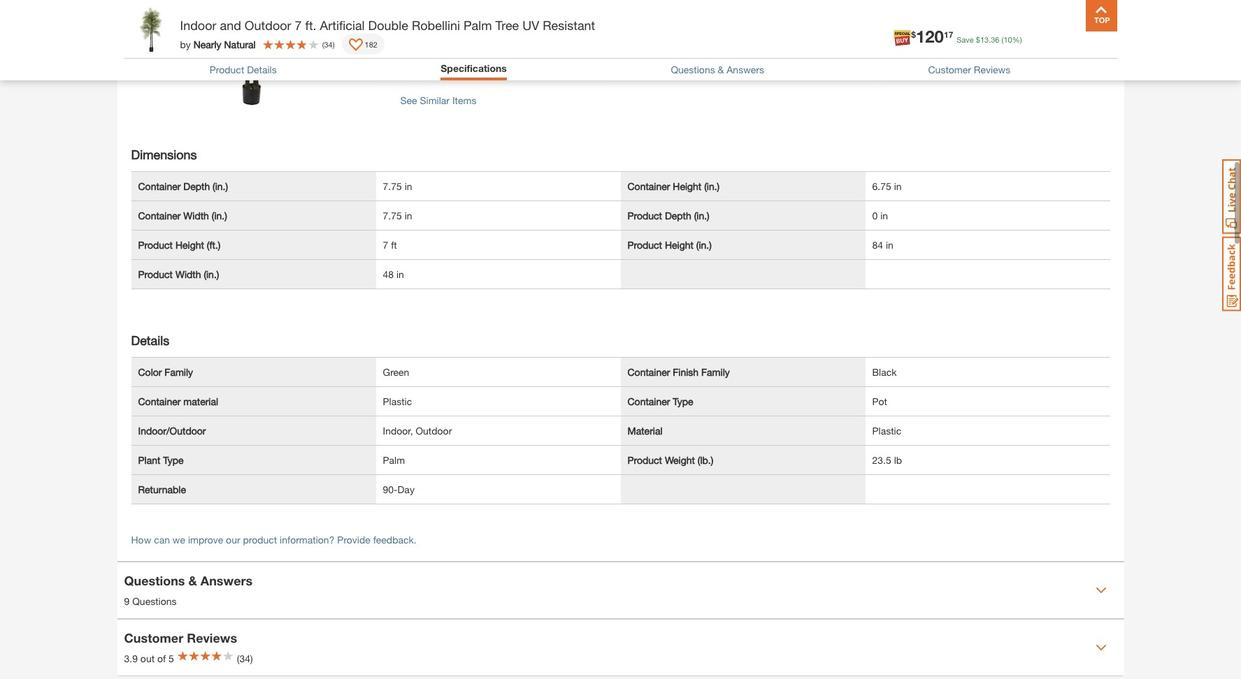 Task type: vqa. For each thing, say whether or not it's contained in the screenshot.


Task type: locate. For each thing, give the bounding box(es) containing it.
material
[[400, 33, 449, 48], [628, 425, 663, 437]]

What can we help you find today? search field
[[395, 19, 779, 48]]

product left weight
[[628, 454, 662, 466]]

1 horizontal spatial depth
[[665, 209, 691, 221]]

product down product depth (in.)
[[628, 239, 662, 251]]

customer down save
[[928, 64, 971, 75]]

product down by nearly natural
[[210, 64, 244, 75]]

height left (ft.)
[[175, 239, 204, 251]]

$ 120 17
[[911, 27, 953, 46]]

information?
[[280, 534, 335, 546]]

width down container depth (in.)
[[183, 209, 209, 221]]

84 in
[[872, 239, 893, 251]]

0 vertical spatial &
[[718, 64, 724, 75]]

1 horizontal spatial type
[[673, 395, 693, 407]]

product up product width (in.)
[[138, 239, 173, 251]]

48
[[383, 268, 394, 280]]

height for product height (in.)
[[665, 239, 694, 251]]

& inside questions & answers 9 questions
[[188, 573, 197, 589]]

mira
[[207, 27, 229, 40]]

7.75
[[383, 180, 402, 192], [383, 209, 402, 221]]

(
[[1002, 35, 1004, 44], [322, 40, 324, 49]]

(in.) for container height (in.)
[[704, 180, 720, 192]]

1 vertical spatial customer
[[124, 631, 183, 646]]

caret image
[[1095, 585, 1106, 596], [1095, 642, 1106, 653]]

details down natural at the top left
[[247, 64, 277, 75]]

1 horizontal spatial outdoor
[[416, 425, 452, 437]]

similar
[[420, 94, 450, 106]]

&
[[718, 64, 724, 75], [188, 573, 197, 589]]

0 horizontal spatial (
[[322, 40, 324, 49]]

customer reviews button
[[928, 64, 1010, 75], [928, 64, 1010, 75]]

.
[[989, 35, 991, 44]]

product
[[210, 64, 244, 75], [628, 209, 662, 221], [138, 239, 173, 251], [628, 239, 662, 251], [138, 268, 173, 280], [628, 454, 662, 466]]

type up weight
[[673, 395, 693, 407]]

caret image for questions & answers
[[1095, 585, 1106, 596]]

0 vertical spatial width
[[183, 209, 209, 221]]

height down product depth (in.)
[[665, 239, 694, 251]]

nearly
[[193, 38, 221, 50]]

2 caret image from the top
[[1095, 642, 1106, 653]]

customer reviews up 5 on the left bottom
[[124, 631, 237, 646]]

0 horizontal spatial customer reviews
[[124, 631, 237, 646]]

2 7.75 in from the top
[[383, 209, 412, 221]]

indoor, outdoor
[[383, 425, 452, 437]]

(in.) down product depth (in.)
[[696, 239, 712, 251]]

36
[[991, 35, 999, 44]]

7 left "ft"
[[383, 239, 388, 251]]

click to redirect to view my cart page image
[[1081, 17, 1097, 34]]

diy button
[[950, 17, 995, 50]]

2 vertical spatial plastic
[[872, 425, 901, 437]]

1 horizontal spatial $
[[976, 35, 980, 44]]

1 horizontal spatial customer
[[928, 64, 971, 75]]

1 vertical spatial details
[[131, 332, 169, 348]]

dimensions
[[131, 146, 197, 162]]

34
[[324, 40, 333, 49]]

1 vertical spatial 7.75 in
[[383, 209, 412, 221]]

details up color
[[131, 332, 169, 348]]

material down container type at the bottom right of page
[[628, 425, 663, 437]]

(lb.)
[[698, 454, 713, 466]]

0 vertical spatial details
[[247, 64, 277, 75]]

0 vertical spatial answers
[[727, 64, 764, 75]]

customer reviews down diy
[[928, 64, 1010, 75]]

1 vertical spatial questions
[[124, 573, 185, 589]]

finish
[[642, 33, 678, 48], [673, 366, 699, 378]]

1 horizontal spatial reviews
[[974, 64, 1010, 75]]

uv
[[522, 17, 539, 33]]

1 vertical spatial type
[[163, 454, 184, 466]]

1 vertical spatial 7.75
[[383, 209, 402, 221]]

10pm
[[265, 27, 295, 40]]

7.75 for container depth (in.)
[[383, 180, 402, 192]]

depth down container height (in.)
[[665, 209, 691, 221]]

palm
[[463, 17, 492, 33], [383, 454, 405, 466]]

7.75 in for container depth (in.)
[[383, 180, 412, 192]]

save
[[957, 35, 974, 44]]

type right "plant"
[[163, 454, 184, 466]]

10
[[1004, 35, 1012, 44]]

plastic up 'similar'
[[400, 60, 448, 79]]

1 vertical spatial 7
[[383, 239, 388, 251]]

1 vertical spatial &
[[188, 573, 197, 589]]

outdoor right indoor,
[[416, 425, 452, 437]]

product details button
[[210, 64, 277, 75], [210, 64, 277, 75]]

indoor and outdoor 7 ft. artificial double robellini palm tree uv resistant
[[180, 17, 595, 33]]

$ left the 17
[[911, 29, 916, 40]]

container width (in.)
[[138, 209, 227, 221]]

reviews up (34) at bottom left
[[187, 631, 237, 646]]

0 vertical spatial outdoor
[[245, 17, 291, 33]]

0 horizontal spatial depth
[[183, 180, 210, 192]]

width for container
[[183, 209, 209, 221]]

(ft.)
[[207, 239, 221, 251]]

2 7.75 from the top
[[383, 209, 402, 221]]

1 horizontal spatial &
[[718, 64, 724, 75]]

( left )
[[322, 40, 324, 49]]

width
[[183, 209, 209, 221], [175, 268, 201, 280]]

0 horizontal spatial material
[[400, 33, 449, 48]]

product down product height (ft.)
[[138, 268, 173, 280]]

$ left '.'
[[976, 35, 980, 44]]

0 vertical spatial 7.75
[[383, 180, 402, 192]]

indoor
[[180, 17, 216, 33]]

( right 36
[[1002, 35, 1004, 44]]

0 vertical spatial plastic
[[400, 60, 448, 79]]

(in.) up product depth (in.)
[[704, 180, 720, 192]]

0 horizontal spatial outdoor
[[245, 17, 291, 33]]

(in.) up (ft.)
[[212, 209, 227, 221]]

0 horizontal spatial answers
[[201, 573, 253, 589]]

palm up 90-
[[383, 454, 405, 466]]

product width (in.)
[[138, 268, 219, 280]]

0 horizontal spatial type
[[163, 454, 184, 466]]

answers
[[727, 64, 764, 75], [201, 573, 253, 589]]

0 vertical spatial questions
[[671, 64, 715, 75]]

how
[[131, 534, 151, 546]]

0 vertical spatial type
[[673, 395, 693, 407]]

finish up questions & answers
[[642, 33, 678, 48]]

weight
[[665, 454, 695, 466]]

material right 182
[[400, 33, 449, 48]]

outdoor
[[245, 17, 291, 33], [416, 425, 452, 437]]

width down product height (ft.)
[[175, 268, 201, 280]]

(in.) down container height (in.)
[[694, 209, 710, 221]]

0 vertical spatial 7
[[295, 17, 302, 33]]

customer
[[928, 64, 971, 75], [124, 631, 183, 646]]

see
[[400, 94, 417, 106]]

display image
[[349, 38, 363, 52]]

indoor,
[[383, 425, 413, 437]]

plastic
[[400, 60, 448, 79], [383, 395, 412, 407], [872, 425, 901, 437]]

1 vertical spatial answers
[[201, 573, 253, 589]]

customer up 3.9 out of 5 at the left bottom
[[124, 631, 183, 646]]

0 vertical spatial caret image
[[1095, 585, 1106, 596]]

3.9 out of 5
[[124, 653, 174, 665]]

0 horizontal spatial palm
[[383, 454, 405, 466]]

1 horizontal spatial customer reviews
[[928, 64, 1010, 75]]

depth up container width (in.)
[[183, 180, 210, 192]]

me button
[[1011, 17, 1056, 50]]

material
[[183, 395, 218, 407]]

plastic up indoor,
[[383, 395, 412, 407]]

0 horizontal spatial customer
[[124, 631, 183, 646]]

container finish family
[[579, 33, 720, 48], [628, 366, 730, 378]]

0
[[872, 209, 878, 221]]

depth
[[183, 180, 210, 192], [665, 209, 691, 221]]

height up product depth (in.)
[[673, 180, 702, 192]]

0 horizontal spatial reviews
[[187, 631, 237, 646]]

1 vertical spatial outdoor
[[416, 425, 452, 437]]

1 vertical spatial customer reviews
[[124, 631, 237, 646]]

product for product height (in.)
[[628, 239, 662, 251]]

0 vertical spatial customer
[[928, 64, 971, 75]]

product for product height (ft.)
[[138, 239, 173, 251]]

(in.)
[[213, 180, 228, 192], [704, 180, 720, 192], [212, 209, 227, 221], [694, 209, 710, 221], [696, 239, 712, 251], [204, 268, 219, 280]]

(34)
[[237, 653, 253, 665]]

1 vertical spatial depth
[[665, 209, 691, 221]]

black
[[872, 366, 897, 378]]

1 7.75 from the top
[[383, 180, 402, 192]]

7.75 in for container width (in.)
[[383, 209, 412, 221]]

7.75 in
[[383, 180, 412, 192], [383, 209, 412, 221]]

1 vertical spatial material
[[628, 425, 663, 437]]

2 vertical spatial questions
[[132, 596, 177, 608]]

plastic up 23.5 lb
[[872, 425, 901, 437]]

7 left ft.
[[295, 17, 302, 33]]

details
[[247, 64, 277, 75], [131, 332, 169, 348]]

1 vertical spatial width
[[175, 268, 201, 280]]

0 horizontal spatial $
[[911, 29, 916, 40]]

lb
[[894, 454, 902, 466]]

0 vertical spatial 7.75 in
[[383, 180, 412, 192]]

questions & answers
[[671, 64, 764, 75]]

type
[[673, 395, 693, 407], [163, 454, 184, 466]]

day
[[397, 483, 415, 495]]

specifications
[[441, 62, 507, 74]]

1 vertical spatial caret image
[[1095, 642, 1106, 653]]

$
[[911, 29, 916, 40], [976, 35, 980, 44]]

finish up container type at the bottom right of page
[[673, 366, 699, 378]]

diy
[[963, 36, 981, 50]]

7
[[295, 17, 302, 33], [383, 239, 388, 251]]

(in.) for product depth (in.)
[[694, 209, 710, 221]]

palm left the tree
[[463, 17, 492, 33]]

1 horizontal spatial answers
[[727, 64, 764, 75]]

container
[[579, 33, 638, 48], [138, 180, 181, 192], [628, 180, 670, 192], [138, 209, 181, 221], [628, 366, 670, 378], [138, 395, 181, 407], [628, 395, 670, 407]]

answers inside questions & answers 9 questions
[[201, 573, 253, 589]]

product for product weight (lb.)
[[628, 454, 662, 466]]

(in.) down (ft.)
[[204, 268, 219, 280]]

1 7.75 in from the top
[[383, 180, 412, 192]]

0 vertical spatial palm
[[463, 17, 492, 33]]

0 horizontal spatial &
[[188, 573, 197, 589]]

(in.) up container width (in.)
[[213, 180, 228, 192]]

of
[[157, 653, 166, 665]]

1 vertical spatial container finish family
[[628, 366, 730, 378]]

0 vertical spatial customer reviews
[[928, 64, 1010, 75]]

1 caret image from the top
[[1095, 585, 1106, 596]]

product up the product height (in.)
[[628, 209, 662, 221]]

specifications button
[[441, 62, 507, 77], [441, 62, 507, 74]]

48 in
[[383, 268, 404, 280]]

$ inside $ 120 17
[[911, 29, 916, 40]]

color family
[[138, 366, 193, 378]]

questions for questions & answers
[[671, 64, 715, 75]]

0 vertical spatial depth
[[183, 180, 210, 192]]

provide
[[337, 534, 370, 546]]

reviews down '.'
[[974, 64, 1010, 75]]

outdoor up natural at the top left
[[245, 17, 291, 33]]



Task type: describe. For each thing, give the bounding box(es) containing it.
by nearly natural
[[180, 38, 256, 50]]

services
[[889, 36, 932, 50]]

1 vertical spatial palm
[[383, 454, 405, 466]]

top button
[[1086, 0, 1117, 31]]

answers for questions & answers
[[727, 64, 764, 75]]

3.9
[[124, 653, 138, 665]]

182 button
[[342, 34, 385, 55]]

answers for questions & answers 9 questions
[[201, 573, 253, 589]]

plant
[[138, 454, 160, 466]]

0 vertical spatial reviews
[[974, 64, 1010, 75]]

tree
[[495, 17, 519, 33]]

182
[[365, 40, 378, 49]]

product image image
[[128, 7, 173, 52]]

pot
[[872, 395, 887, 407]]

84
[[872, 239, 883, 251]]

out
[[140, 653, 155, 665]]

our
[[226, 534, 240, 546]]

(in.) for product width (in.)
[[204, 268, 219, 280]]

mira mesa 10pm
[[207, 27, 295, 40]]

container height (in.)
[[628, 180, 720, 192]]

7.75 for container width (in.)
[[383, 209, 402, 221]]

17
[[944, 29, 953, 40]]

the home depot logo image
[[128, 11, 173, 56]]

23.5 lb
[[872, 454, 902, 466]]

6.75 in
[[872, 180, 902, 192]]

92121 button
[[321, 27, 369, 41]]

120
[[916, 27, 944, 46]]

product image
[[145, 0, 351, 107]]

)
[[333, 40, 335, 49]]

returnable
[[138, 483, 186, 495]]

product for product details
[[210, 64, 244, 75]]

indoor/outdoor
[[138, 425, 206, 437]]

container type
[[628, 395, 693, 407]]

1 horizontal spatial (
[[1002, 35, 1004, 44]]

1 vertical spatial plastic
[[383, 395, 412, 407]]

save $ 13 . 36 ( 10 %)
[[957, 35, 1022, 44]]

(in.) for product height (in.)
[[696, 239, 712, 251]]

0 horizontal spatial details
[[131, 332, 169, 348]]

resistant
[[543, 17, 595, 33]]

6.75
[[872, 180, 891, 192]]

(in.) for container width (in.)
[[212, 209, 227, 221]]

0 horizontal spatial 7
[[295, 17, 302, 33]]

9
[[124, 596, 130, 608]]

me
[[1026, 36, 1042, 50]]

green
[[383, 366, 409, 378]]

0 vertical spatial container finish family
[[579, 33, 720, 48]]

questions & answers 9 questions
[[124, 573, 253, 608]]

0 vertical spatial material
[[400, 33, 449, 48]]

type for container type
[[673, 395, 693, 407]]

13
[[980, 35, 989, 44]]

improve
[[188, 534, 223, 546]]

product for product depth (in.)
[[628, 209, 662, 221]]

width for product
[[175, 268, 201, 280]]

92121
[[337, 27, 368, 40]]

ft
[[391, 239, 397, 251]]

depth for product
[[665, 209, 691, 221]]

product for product width (in.)
[[138, 268, 173, 280]]

container depth (in.)
[[138, 180, 228, 192]]

1 vertical spatial finish
[[673, 366, 699, 378]]

how can we improve our product information? provide feedback.
[[131, 534, 416, 546]]

depth for container
[[183, 180, 210, 192]]

7 ft
[[383, 239, 397, 251]]

can
[[154, 534, 170, 546]]

artificial
[[320, 17, 365, 33]]

height for container height (in.)
[[673, 180, 702, 192]]

and
[[220, 17, 241, 33]]

1 horizontal spatial material
[[628, 425, 663, 437]]

product weight (lb.)
[[628, 454, 713, 466]]

color
[[138, 366, 162, 378]]

we
[[173, 534, 185, 546]]

0 vertical spatial finish
[[642, 33, 678, 48]]

& for questions & answers 9 questions
[[188, 573, 197, 589]]

services button
[[888, 17, 933, 50]]

live chat image
[[1222, 159, 1241, 234]]

natural
[[224, 38, 256, 50]]

robellini
[[412, 17, 460, 33]]

product depth (in.)
[[628, 209, 710, 221]]

mesa
[[232, 27, 259, 40]]

product details
[[210, 64, 277, 75]]

1 horizontal spatial 7
[[383, 239, 388, 251]]

product
[[243, 534, 277, 546]]

1 vertical spatial reviews
[[187, 631, 237, 646]]

type for plant type
[[163, 454, 184, 466]]

how can we improve our product information? provide feedback. link
[[131, 534, 416, 546]]

by
[[180, 38, 191, 50]]

1 horizontal spatial details
[[247, 64, 277, 75]]

(in.) for container depth (in.)
[[213, 180, 228, 192]]

items
[[452, 94, 476, 106]]

questions for questions & answers 9 questions
[[124, 573, 185, 589]]

feedback.
[[373, 534, 416, 546]]

container material
[[138, 395, 218, 407]]

double
[[368, 17, 408, 33]]

23.5
[[872, 454, 891, 466]]

5
[[169, 653, 174, 665]]

( 34 )
[[322, 40, 335, 49]]

see similar items
[[400, 94, 476, 106]]

90-day
[[383, 483, 415, 495]]

feedback link image
[[1222, 236, 1241, 312]]

plant type
[[138, 454, 184, 466]]

& for questions & answers
[[718, 64, 724, 75]]

caret image for customer reviews
[[1095, 642, 1106, 653]]

0 in
[[872, 209, 888, 221]]

1 horizontal spatial palm
[[463, 17, 492, 33]]

height for product height (ft.)
[[175, 239, 204, 251]]

ft.
[[305, 17, 316, 33]]



